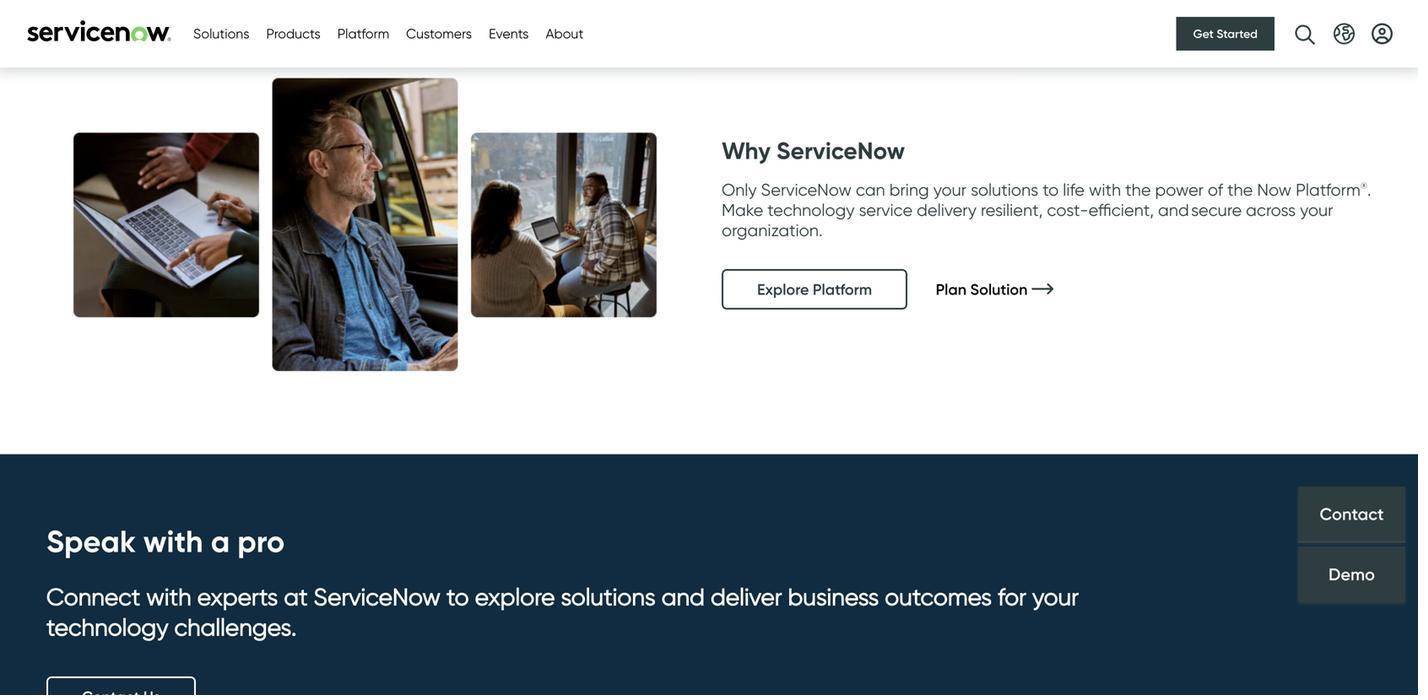 Task type: vqa. For each thing, say whether or not it's contained in the screenshot.
the get started link on the right top of the page
yes



Task type: describe. For each thing, give the bounding box(es) containing it.
for
[[998, 583, 1027, 611]]

servicenow for only
[[761, 180, 852, 200]]

delivery
[[917, 200, 977, 220]]

started
[[1217, 27, 1258, 41]]

why
[[722, 136, 771, 166]]

your inside '. make technology service delivery resilient, cost-efficient, and secure across your organization.'
[[1300, 200, 1333, 220]]

efficient,
[[1089, 200, 1154, 220]]

customers button
[[406, 24, 472, 44]]

why servicenow
[[722, 136, 905, 166]]

explore platform link
[[722, 269, 908, 310]]

0 horizontal spatial your
[[933, 180, 967, 200]]

events
[[489, 25, 529, 42]]

pro
[[237, 523, 285, 561]]

outcomes
[[885, 583, 992, 611]]

resilient,
[[981, 200, 1043, 220]]

explore
[[757, 280, 809, 299]]

solutions
[[193, 25, 249, 42]]

servicenow for why
[[777, 136, 905, 166]]

demo link
[[1298, 547, 1406, 603]]

explore
[[475, 583, 555, 611]]

2 horizontal spatial platform
[[1296, 180, 1361, 200]]

customers
[[406, 25, 472, 42]]

service
[[859, 200, 913, 220]]

plan solution link
[[936, 280, 1078, 299]]

solutions button
[[193, 24, 249, 44]]

across
[[1246, 200, 1296, 220]]

cost-
[[1047, 200, 1089, 220]]

can
[[856, 180, 885, 200]]

contact
[[1320, 504, 1384, 525]]

with for at
[[146, 583, 191, 611]]

events button
[[489, 24, 529, 44]]

products button
[[266, 24, 321, 44]]

now
[[1257, 180, 1292, 200]]

and
[[662, 583, 705, 611]]

servicenow image
[[25, 20, 173, 42]]

.
[[1368, 180, 1371, 200]]

get
[[1193, 27, 1214, 41]]

plan solution
[[936, 280, 1028, 299]]

and secure
[[1158, 200, 1242, 220]]

at
[[284, 583, 308, 611]]

of
[[1208, 180, 1223, 200]]

products
[[266, 25, 321, 42]]



Task type: locate. For each thing, give the bounding box(es) containing it.
1 vertical spatial solutions
[[561, 583, 656, 611]]

to left explore
[[447, 583, 469, 611]]

connect
[[46, 583, 140, 611]]

platform left .
[[1296, 180, 1361, 200]]

platform
[[337, 25, 389, 42], [1296, 180, 1361, 200], [813, 280, 872, 299]]

®
[[1361, 181, 1368, 191]]

your right bring
[[933, 180, 967, 200]]

1 horizontal spatial technology
[[768, 200, 855, 220]]

life
[[1063, 180, 1085, 200]]

get started
[[1193, 27, 1258, 41]]

servicenow up "can"
[[777, 136, 905, 166]]

0 vertical spatial platform
[[337, 25, 389, 42]]

servicenow right "at"
[[314, 583, 441, 611]]

1 horizontal spatial to
[[1043, 180, 1059, 200]]

your inside connect with experts at servicenow to explore solutions and deliver business outcomes for your technology challenges.
[[1032, 583, 1079, 611]]

your right across
[[1300, 200, 1333, 220]]

0 vertical spatial solutions
[[971, 180, 1039, 200]]

1 vertical spatial servicenow
[[761, 180, 852, 200]]

your right for
[[1032, 583, 1079, 611]]

0 vertical spatial servicenow
[[777, 136, 905, 166]]

solutions inside connect with experts at servicenow to explore solutions and deliver business outcomes for your technology challenges.
[[561, 583, 656, 611]]

2 vertical spatial with
[[146, 583, 191, 611]]

your
[[933, 180, 967, 200], [1300, 200, 1333, 220], [1032, 583, 1079, 611]]

only servicenow can bring your solutions to life with the power of the now platform ®
[[722, 180, 1368, 200]]

1 vertical spatial technology
[[46, 613, 168, 642]]

challenges.
[[174, 613, 297, 642]]

1 horizontal spatial solutions
[[971, 180, 1039, 200]]

technology
[[768, 200, 855, 220], [46, 613, 168, 642]]

2 vertical spatial servicenow
[[314, 583, 441, 611]]

1 the from the left
[[1125, 180, 1151, 200]]

speak
[[46, 523, 136, 561]]

to left 'life'
[[1043, 180, 1059, 200]]

go to servicenow account image
[[1372, 23, 1393, 44]]

2 vertical spatial platform
[[813, 280, 872, 299]]

with right 'life'
[[1089, 180, 1121, 200]]

speak with a pro
[[46, 523, 285, 561]]

to
[[1043, 180, 1059, 200], [447, 583, 469, 611]]

solutions left cost-
[[971, 180, 1039, 200]]

transform your business with the now platform image
[[34, 38, 696, 411]]

technology down why servicenow
[[768, 200, 855, 220]]

organization.
[[722, 220, 823, 241]]

to inside connect with experts at servicenow to explore solutions and deliver business outcomes for your technology challenges.
[[447, 583, 469, 611]]

solutions left the and on the bottom left of page
[[561, 583, 656, 611]]

0 horizontal spatial platform
[[337, 25, 389, 42]]

with
[[1089, 180, 1121, 200], [143, 523, 203, 561], [146, 583, 191, 611]]

explore platform
[[757, 280, 872, 299]]

0 horizontal spatial to
[[447, 583, 469, 611]]

. make technology service delivery resilient, cost-efficient, and secure across your organization.
[[722, 180, 1371, 241]]

with down speak with a pro
[[146, 583, 191, 611]]

technology inside connect with experts at servicenow to explore solutions and deliver business outcomes for your technology challenges.
[[46, 613, 168, 642]]

the
[[1125, 180, 1151, 200], [1227, 180, 1253, 200]]

with inside connect with experts at servicenow to explore solutions and deliver business outcomes for your technology challenges.
[[146, 583, 191, 611]]

platform right the explore
[[813, 280, 872, 299]]

1 horizontal spatial platform
[[813, 280, 872, 299]]

technology down connect
[[46, 613, 168, 642]]

a
[[211, 523, 230, 561]]

contact link
[[1298, 487, 1406, 543]]

servicenow
[[777, 136, 905, 166], [761, 180, 852, 200], [314, 583, 441, 611]]

platform right products
[[337, 25, 389, 42]]

bring
[[890, 180, 929, 200]]

1 horizontal spatial the
[[1227, 180, 1253, 200]]

the right of
[[1227, 180, 1253, 200]]

make
[[722, 200, 763, 220]]

solutions
[[971, 180, 1039, 200], [561, 583, 656, 611]]

plan
[[936, 280, 967, 299]]

experts
[[197, 583, 278, 611]]

servicenow inside connect with experts at servicenow to explore solutions and deliver business outcomes for your technology challenges.
[[314, 583, 441, 611]]

get started link
[[1176, 17, 1275, 51]]

business
[[788, 583, 879, 611]]

servicenow down why servicenow
[[761, 180, 852, 200]]

2 horizontal spatial your
[[1300, 200, 1333, 220]]

0 horizontal spatial the
[[1125, 180, 1151, 200]]

about button
[[546, 24, 584, 44]]

0 vertical spatial technology
[[768, 200, 855, 220]]

connect with experts at servicenow to explore solutions and deliver business outcomes for your technology challenges.
[[46, 583, 1079, 642]]

1 vertical spatial to
[[447, 583, 469, 611]]

1 vertical spatial platform
[[1296, 180, 1361, 200]]

0 horizontal spatial technology
[[46, 613, 168, 642]]

demo
[[1329, 564, 1375, 585]]

about
[[546, 25, 584, 42]]

platform inside explore platform 'link'
[[813, 280, 872, 299]]

deliver
[[711, 583, 782, 611]]

0 vertical spatial with
[[1089, 180, 1121, 200]]

1 horizontal spatial your
[[1032, 583, 1079, 611]]

solution
[[970, 280, 1028, 299]]

0 horizontal spatial solutions
[[561, 583, 656, 611]]

2 the from the left
[[1227, 180, 1253, 200]]

platform button
[[337, 24, 389, 44]]

with for pro
[[143, 523, 203, 561]]

technology inside '. make technology service delivery resilient, cost-efficient, and secure across your organization.'
[[768, 200, 855, 220]]

power
[[1155, 180, 1204, 200]]

the left power at the right of the page
[[1125, 180, 1151, 200]]

only
[[722, 180, 757, 200]]

with left a
[[143, 523, 203, 561]]

1 vertical spatial with
[[143, 523, 203, 561]]

0 vertical spatial to
[[1043, 180, 1059, 200]]



